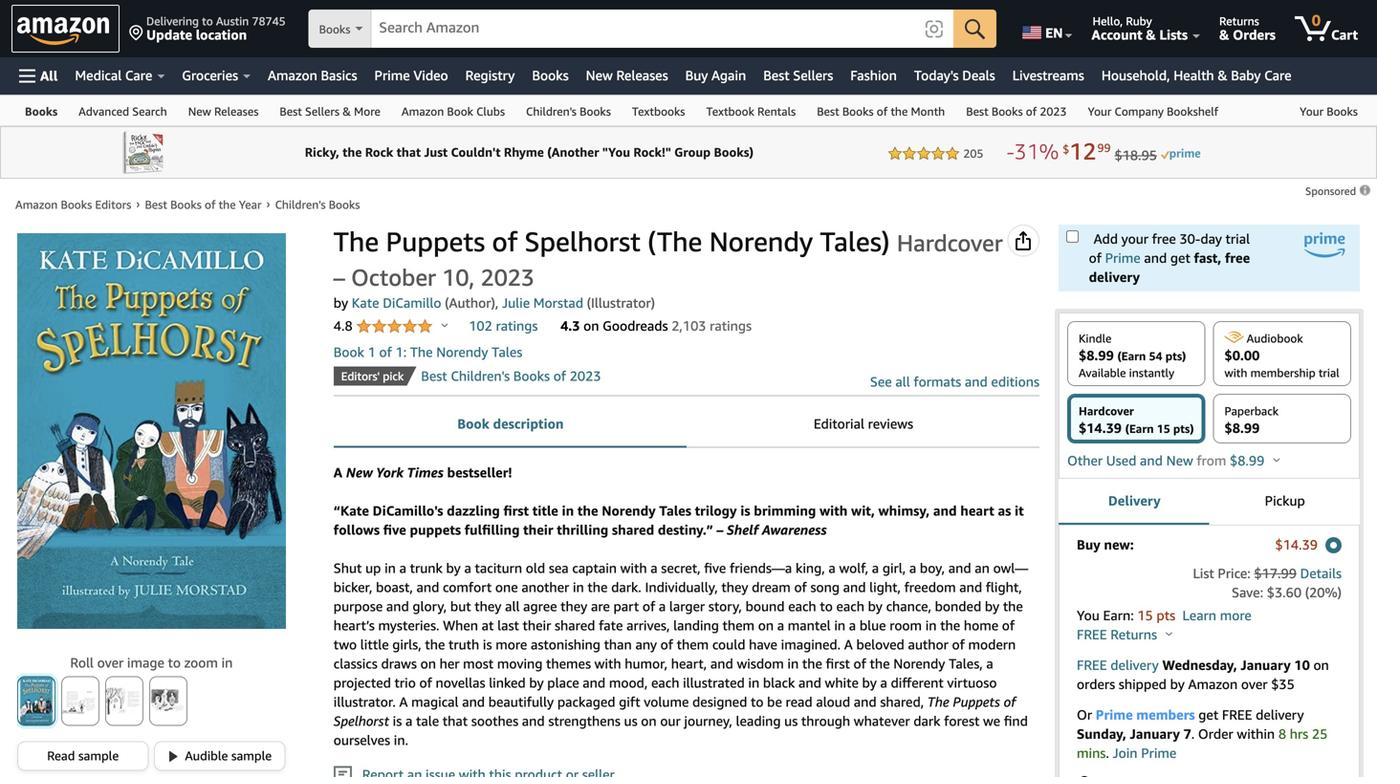 Task type: vqa. For each thing, say whether or not it's contained in the screenshot.
the puppets at the left bottom
yes



Task type: locate. For each thing, give the bounding box(es) containing it.
captain
[[572, 561, 617, 576]]

hardcover – october 10, 2023
[[334, 229, 1003, 291]]

1 horizontal spatial they
[[561, 599, 588, 615]]

us
[[624, 714, 638, 729], [784, 714, 798, 729]]

popover image inside free returns button
[[1166, 632, 1173, 637]]

1 horizontal spatial 2023
[[570, 368, 601, 384]]

0 horizontal spatial children's books link
[[275, 198, 360, 211]]

and down novellas
[[462, 694, 485, 710]]

2 vertical spatial is
[[393, 714, 402, 729]]

times
[[407, 465, 444, 481]]

popover image
[[441, 323, 448, 328], [1166, 632, 1173, 637]]

them down landing
[[677, 637, 709, 653]]

amazon
[[268, 67, 317, 83], [402, 105, 444, 118], [15, 198, 58, 211], [1188, 677, 1238, 693]]

by inside the on orders shipped by amazon over $35
[[1170, 677, 1185, 693]]

0 horizontal spatial is
[[393, 714, 402, 729]]

book up bestseller! at the bottom left
[[457, 416, 490, 432]]

part
[[614, 599, 639, 615]]

all up last
[[505, 599, 520, 615]]

to
[[202, 14, 213, 28], [820, 599, 833, 615], [168, 655, 181, 671], [751, 694, 764, 710]]

sellers up the rentals
[[793, 67, 833, 83]]

puppets for the puppets of spelhorst
[[953, 694, 1000, 710]]

in up black
[[788, 656, 799, 672]]

kate dicamillo link
[[352, 295, 441, 311]]

1 vertical spatial buy
[[1077, 537, 1101, 553]]

0 horizontal spatial them
[[677, 637, 709, 653]]

designed
[[693, 694, 747, 710]]

best for best books of the month
[[817, 105, 840, 118]]

all right see
[[896, 374, 910, 390]]

your books
[[1300, 105, 1358, 118]]

household, health & baby care link
[[1093, 62, 1300, 89]]

sellers for best sellers
[[793, 67, 833, 83]]

pts
[[1157, 608, 1176, 624]]

sample right read
[[78, 749, 119, 764]]

0 vertical spatial buy
[[685, 67, 708, 83]]

$14.39 inside hardcover $14.39 (earn 15 pts)
[[1079, 420, 1122, 436]]

their inside "kate dicamillo's dazzling first title in the norendy tales trilogy is brimming with wit, whimsy, and heart as it follows five puppets fulfilling their thrilling shared destiny." –
[[523, 522, 553, 538]]

1 horizontal spatial us
[[784, 714, 798, 729]]

delivering
[[146, 14, 199, 28]]

of left year
[[205, 198, 216, 211]]

in.
[[394, 733, 408, 748]]

7
[[1184, 726, 1192, 742]]

delivery inside fast, free delivery
[[1089, 269, 1140, 285]]

update
[[146, 27, 192, 43]]

within
[[1237, 726, 1275, 742]]

children's books link
[[516, 96, 622, 125], [275, 198, 360, 211]]

books inside "link"
[[843, 105, 874, 118]]

0 vertical spatial tales
[[492, 344, 523, 360]]

dazzling
[[447, 503, 500, 519]]

mantel
[[788, 618, 831, 634]]

paperback $8.99
[[1225, 405, 1279, 436]]

amazon for amazon books editors › best books of the year › children's books
[[15, 198, 58, 211]]

2 vertical spatial 2023
[[570, 368, 601, 384]]

in right zoom
[[222, 655, 233, 671]]

1 horizontal spatial them
[[723, 618, 755, 634]]

five down dicamillo's
[[383, 522, 406, 538]]

0 vertical spatial $14.39
[[1079, 420, 1122, 436]]

puppets
[[386, 226, 485, 258], [953, 694, 1000, 710]]

0 horizontal spatial more
[[496, 637, 527, 653]]

account
[[1092, 27, 1143, 43]]

the inside the puppets of spelhorst
[[928, 694, 949, 710]]

different
[[891, 675, 944, 691]]

0 horizontal spatial .
[[1106, 746, 1109, 761]]

2023 down 4.3
[[570, 368, 601, 384]]

returns & orders
[[1220, 14, 1276, 43]]

five inside "kate dicamillo's dazzling first title in the norendy tales trilogy is brimming with wit, whimsy, and heart as it follows five puppets fulfilling their thrilling shared destiny." –
[[383, 522, 406, 538]]

a left beloved
[[844, 637, 853, 653]]

free inside button
[[1077, 627, 1107, 643]]

destiny."
[[658, 522, 713, 538]]

tab list containing book description
[[334, 413, 1040, 450]]

prime link
[[1105, 250, 1141, 266]]

sample
[[78, 749, 119, 764], [231, 749, 272, 764]]

0 vertical spatial over
[[97, 655, 124, 671]]

fulfilling
[[465, 522, 520, 538]]

1 vertical spatial $8.99
[[1225, 420, 1260, 436]]

amazon inside amazon books editors › best books of the year › children's books
[[15, 198, 58, 211]]

1 vertical spatial hardcover
[[1079, 405, 1134, 418]]

$8.99 down 'paperback'
[[1225, 420, 1260, 436]]

free inside "or prime members get free delivery sunday, january 7 . order within"
[[1222, 707, 1253, 723]]

1 horizontal spatial january
[[1241, 658, 1291, 673]]

the down bonded
[[940, 618, 961, 634]]

king,
[[796, 561, 825, 576]]

a left secret,
[[651, 561, 658, 576]]

1 vertical spatial is
[[483, 637, 492, 653]]

read sample
[[47, 749, 119, 764]]

0 horizontal spatial get
[[1171, 250, 1191, 266]]

best down deals
[[966, 105, 989, 118]]

8 hrs 25 mins
[[1077, 726, 1328, 761]]

1 horizontal spatial buy
[[1077, 537, 1101, 553]]

to left austin
[[202, 14, 213, 28]]

january up join prime link
[[1130, 726, 1180, 742]]

modern
[[968, 637, 1016, 653]]

1 horizontal spatial .
[[1192, 726, 1195, 742]]

puppets inside the puppets of spelhorst
[[953, 694, 1000, 710]]

1 horizontal spatial –
[[717, 522, 723, 538]]

books link up children's books
[[524, 62, 577, 89]]

today's deals
[[914, 67, 995, 83]]

1 ratings from the left
[[496, 318, 538, 334]]

all inside 'shut up in a trunk by a taciturn old sea captain with a secret, five friends—a king, a wolf, a girl, a boy, and an owl— bicker, boast, and comfort one another in the dark. individually, they dream of song and light, freedom and flight, purpose and glory, but they all agree they are part of a larger story, bound each to each by chance, bonded by the heart's mysteries. when at last their shared fate arrives, landing them on a mantel in a blue room in the home of two little girls, the truth is more astonishing than any of them could have imagined. a beloved author of modern classics draws on her most moving themes with humor, heart, and wisdom in the first of the norendy tales, a projected trio of novellas linked by place and mood, each illustrated in black and white by a different virtuoso illustrator. a magical and beautifully packaged gift volume designed to be read aloud and shared,'
[[505, 599, 520, 615]]

0 horizontal spatial a
[[334, 465, 343, 481]]

new
[[586, 67, 613, 83], [188, 105, 211, 118], [1167, 453, 1193, 469], [346, 465, 373, 481]]

and right the used
[[1140, 453, 1163, 469]]

2023 inside hardcover – october 10, 2023
[[481, 264, 535, 291]]

"kate dicamillo's dazzling first title in the norendy tales trilogy is brimming with wit, whimsy, and heart as it follows five puppets fulfilling their thrilling shared destiny." –
[[334, 503, 1024, 538]]

1 your from the left
[[1088, 105, 1112, 118]]

0 horizontal spatial spelhorst
[[334, 714, 389, 729]]

2 › from the left
[[266, 197, 270, 210]]

to inside delivering to austin 78745 update location
[[202, 14, 213, 28]]

amazon inside the on orders shipped by amazon over $35
[[1188, 677, 1238, 693]]

hello, ruby
[[1093, 14, 1152, 28]]

morstad
[[534, 295, 583, 311]]

of right any
[[661, 637, 673, 653]]

0 horizontal spatial over
[[97, 655, 124, 671]]

0 horizontal spatial releases
[[214, 105, 259, 118]]

2 horizontal spatial the
[[928, 694, 949, 710]]

larger
[[669, 599, 705, 615]]

amazon left editors
[[15, 198, 58, 211]]

2023 up the julie at the left
[[481, 264, 535, 291]]

2 horizontal spatial 2023
[[1040, 105, 1067, 118]]

best inside "link"
[[817, 105, 840, 118]]

free right fast,
[[1225, 250, 1250, 266]]

0 vertical spatial .
[[1192, 726, 1195, 742]]

and inside is a tale that soothes and strengthens us on our journey, leading us through whatever dark forest we find ourselves in.
[[522, 714, 545, 729]]

best up the rentals
[[763, 67, 790, 83]]

when
[[443, 618, 478, 634]]

books down the cart in the right of the page
[[1327, 105, 1358, 118]]

0 horizontal spatial children's
[[275, 198, 326, 211]]

2023 down the livestreams link
[[1040, 105, 1067, 118]]

0 vertical spatial books link
[[524, 62, 577, 89]]

returns down 15
[[1111, 627, 1157, 643]]

the for the puppets of spelhorst
[[928, 694, 949, 710]]

more down save:
[[1220, 608, 1252, 624]]

beloved
[[857, 637, 905, 653]]

prime down your
[[1105, 250, 1141, 266]]

2023 inside navigation navigation
[[1040, 105, 1067, 118]]

1 horizontal spatial get
[[1199, 707, 1219, 723]]

$8.99
[[1079, 348, 1114, 363], [1225, 420, 1260, 436], [1230, 453, 1265, 469]]

best down best sellers link
[[817, 105, 840, 118]]

0 vertical spatial hardcover
[[897, 229, 1003, 257]]

0 vertical spatial get
[[1171, 250, 1191, 266]]

free
[[1077, 627, 1107, 643], [1077, 658, 1107, 673], [1222, 707, 1253, 723]]

see
[[870, 374, 892, 390]]

children's
[[526, 105, 577, 118], [275, 198, 326, 211], [451, 368, 510, 384]]

1 horizontal spatial shared
[[612, 522, 654, 538]]

puppets for the puppets of spelhorst (the norendy tales)
[[386, 226, 485, 258]]

2 vertical spatial the
[[928, 694, 949, 710]]

children's inside navigation navigation
[[526, 105, 577, 118]]

get up order
[[1199, 707, 1219, 723]]

buy inside navigation navigation
[[685, 67, 708, 83]]

1 horizontal spatial ratings
[[710, 318, 752, 334]]

hardcover for hardcover – october 10, 2023
[[897, 229, 1003, 257]]

1 vertical spatial more
[[496, 637, 527, 653]]

1 vertical spatial $14.39
[[1276, 537, 1318, 553]]

with inside the $0.00 with membership trial
[[1225, 366, 1248, 380]]

. inside "or prime members get free delivery sunday, january 7 . order within"
[[1192, 726, 1195, 742]]

0 vertical spatial pts)
[[1166, 350, 1186, 363]]

0 vertical spatial more
[[1220, 608, 1252, 624]]

0 vertical spatial 2023
[[1040, 105, 1067, 118]]

buy for buy again
[[685, 67, 708, 83]]

0 horizontal spatial tales
[[492, 344, 523, 360]]

book left clubs
[[447, 105, 473, 118]]

amazon left basics
[[268, 67, 317, 83]]

2 ratings from the left
[[710, 318, 752, 334]]

0 horizontal spatial the
[[334, 226, 379, 258]]

song
[[811, 580, 840, 595]]

1 vertical spatial –
[[717, 522, 723, 538]]

1 horizontal spatial is
[[483, 637, 492, 653]]

free up within
[[1222, 707, 1253, 723]]

hardcover right 'tales)'
[[897, 229, 1003, 257]]

her
[[440, 656, 460, 672]]

2 vertical spatial children's
[[451, 368, 510, 384]]

0 vertical spatial book
[[447, 105, 473, 118]]

1 vertical spatial all
[[505, 599, 520, 615]]

hardcover inside hardcover $14.39 (earn 15 pts)
[[1079, 405, 1134, 418]]

1 vertical spatial new releases
[[188, 105, 259, 118]]

0 horizontal spatial your
[[1088, 105, 1112, 118]]

books left editors
[[61, 198, 92, 211]]

children's right year
[[275, 198, 326, 211]]

norendy inside "kate dicamillo's dazzling first title in the norendy tales trilogy is brimming with wit, whimsy, and heart as it follows five puppets fulfilling their thrilling shared destiny." –
[[602, 503, 656, 519]]

illustrator.
[[334, 694, 396, 710]]

five right secret,
[[704, 561, 726, 576]]

0 vertical spatial puppets
[[386, 226, 485, 258]]

is inside "kate dicamillo's dazzling first title in the norendy tales trilogy is brimming with wit, whimsy, and heart as it follows five puppets fulfilling their thrilling shared destiny." –
[[741, 503, 750, 519]]

care right baby at right top
[[1265, 67, 1292, 83]]

sample for read sample
[[78, 749, 119, 764]]

the inside "link"
[[891, 105, 908, 118]]

dicamillo
[[383, 295, 441, 311]]

0 vertical spatial spelhorst
[[525, 226, 641, 258]]

first left title
[[504, 503, 529, 519]]

over left $35
[[1241, 677, 1268, 693]]

0 horizontal spatial shared
[[555, 618, 595, 634]]

trial inside add your free 30-day trial of
[[1226, 231, 1250, 247]]

. join prime
[[1106, 746, 1177, 761]]

medical
[[75, 67, 122, 83]]

1 horizontal spatial ›
[[266, 197, 270, 210]]

2 vertical spatial delivery
[[1256, 707, 1304, 723]]

None checkbox
[[1067, 231, 1079, 243]]

a left blue
[[849, 618, 856, 634]]

delivery up shipped
[[1111, 658, 1159, 673]]

2 vertical spatial a
[[399, 694, 408, 710]]

get down 30-
[[1171, 250, 1191, 266]]

2 horizontal spatial they
[[722, 580, 748, 595]]

by up blue
[[868, 599, 883, 615]]

best
[[763, 67, 790, 83], [280, 105, 302, 118], [817, 105, 840, 118], [966, 105, 989, 118], [145, 198, 167, 211], [421, 368, 447, 384]]

black
[[763, 675, 795, 691]]

delivery inside "or prime members get free delivery sunday, january 7 . order within"
[[1256, 707, 1304, 723]]

by up comfort
[[446, 561, 461, 576]]

10
[[1294, 658, 1310, 673]]

virtuoso
[[947, 675, 997, 691]]

free up the orders at right
[[1077, 658, 1107, 673]]

2 horizontal spatial each
[[836, 599, 865, 615]]

tab list containing delivery
[[1059, 477, 1360, 527]]

1 vertical spatial over
[[1241, 677, 1268, 693]]

0 horizontal spatial care
[[125, 67, 152, 83]]

price:
[[1218, 566, 1251, 582]]

tales,
[[949, 656, 983, 672]]

None submit
[[954, 10, 997, 48], [18, 677, 55, 725], [62, 677, 99, 725], [106, 677, 143, 725], [150, 677, 187, 725], [954, 10, 997, 48], [18, 677, 55, 725], [62, 677, 99, 725], [106, 677, 143, 725], [150, 677, 187, 725]]

new releases link down groceries link
[[178, 96, 269, 125]]

2 your from the left
[[1300, 105, 1324, 118]]

0 vertical spatial popover image
[[441, 323, 448, 328]]

0 horizontal spatial tab list
[[334, 413, 1040, 450]]

1 vertical spatial january
[[1130, 726, 1180, 742]]

best for best sellers & more
[[280, 105, 302, 118]]

(the
[[648, 226, 702, 258]]

1 horizontal spatial your
[[1300, 105, 1324, 118]]

flight,
[[986, 580, 1022, 595]]

book for book description
[[457, 416, 490, 432]]

amazon books editors › best books of the year › children's books
[[15, 197, 360, 211]]

white
[[825, 675, 859, 691]]

your books link
[[1290, 96, 1369, 125]]

pickup link
[[1210, 477, 1360, 527]]

best for best children's books of 2023
[[421, 368, 447, 384]]

0 vertical spatial children's
[[526, 105, 577, 118]]

free down you
[[1077, 627, 1107, 643]]

1 vertical spatial five
[[704, 561, 726, 576]]

the up dark
[[928, 694, 949, 710]]

1 horizontal spatial over
[[1241, 677, 1268, 693]]

children's down the 102
[[451, 368, 510, 384]]

0 vertical spatial a
[[334, 465, 343, 481]]

beautifully
[[489, 694, 554, 710]]

$0.00
[[1225, 348, 1260, 363]]

it
[[1015, 503, 1024, 519]]

first
[[504, 503, 529, 519], [826, 656, 850, 672]]

0 horizontal spatial us
[[624, 714, 638, 729]]

1 vertical spatial first
[[826, 656, 850, 672]]

their down title
[[523, 522, 553, 538]]

free inside fast, free delivery
[[1225, 250, 1250, 266]]

1 horizontal spatial first
[[826, 656, 850, 672]]

trial right day
[[1226, 231, 1250, 247]]

book inside 'link'
[[457, 416, 490, 432]]

clubs
[[476, 105, 505, 118]]

forest
[[944, 714, 980, 729]]

a inside is a tale that soothes and strengthens us on our journey, leading us through whatever dark forest we find ourselves in.
[[405, 714, 413, 729]]

pts) for $14.39
[[1174, 422, 1194, 436]]

delivery down prime link
[[1089, 269, 1140, 285]]

deals
[[962, 67, 995, 83]]

children's books link right clubs
[[516, 96, 622, 125]]

join prime link
[[1113, 746, 1177, 761]]

is inside 'shut up in a trunk by a taciturn old sea captain with a secret, five friends—a king, a wolf, a girl, a boy, and an owl— bicker, boast, and comfort one another in the dark. individually, they dream of song and light, freedom and flight, purpose and glory, but they all agree they are part of a larger story, bound each to each by chance, bonded by the heart's mysteries. when at last their shared fate arrives, landing them on a mantel in a blue room in the home of two little girls, the truth is more astonishing than any of them could have imagined. a beloved author of modern classics draws on her most moving themes with humor, heart, and wisdom in the first of the norendy tales, a projected trio of novellas linked by place and mood, each illustrated in black and white by a different virtuoso illustrator. a magical and beautifully packaged gift volume designed to be read aloud and shared,'
[[483, 637, 492, 653]]

Audible sample submit
[[155, 743, 285, 770]]

1 horizontal spatial popover image
[[1166, 632, 1173, 637]]

best for best sellers
[[763, 67, 790, 83]]

on left our
[[641, 714, 657, 729]]

a down trio
[[399, 694, 408, 710]]

1 sample from the left
[[78, 749, 119, 764]]

1 vertical spatial .
[[1106, 746, 1109, 761]]

books inside search field
[[319, 22, 350, 36]]

blue
[[860, 618, 886, 634]]

of right "1"
[[379, 344, 392, 360]]

on inside is a tale that soothes and strengthens us on our journey, leading us through whatever dark forest we find ourselves in.
[[641, 714, 657, 729]]

0 horizontal spatial $14.39
[[1079, 420, 1122, 436]]

each up volume
[[651, 675, 680, 691]]

$8.99 for kindle $8.99 (earn 54 pts) available instantly
[[1079, 348, 1114, 363]]

story,
[[709, 599, 742, 615]]

free
[[1152, 231, 1176, 247], [1225, 250, 1250, 266]]

in right title
[[562, 503, 574, 519]]

1 horizontal spatial children's
[[451, 368, 510, 384]]

more inside list price: $17.99 details save: $3.60 (20%) you earn: 15 pts learn more
[[1220, 608, 1252, 624]]

0 vertical spatial sellers
[[793, 67, 833, 83]]

they up story,
[[722, 580, 748, 595]]

books down the all button
[[25, 105, 58, 118]]

goodreads
[[603, 318, 668, 334]]

the down beloved
[[870, 656, 890, 672]]

$8.99 inside paperback $8.99
[[1225, 420, 1260, 436]]

1 vertical spatial returns
[[1111, 627, 1157, 643]]

$8.99 for paperback $8.99
[[1225, 420, 1260, 436]]

spelhorst for the puppets of spelhorst (the norendy tales)
[[525, 226, 641, 258]]

amazon for amazon basics
[[268, 67, 317, 83]]

audible logo image
[[1225, 331, 1244, 343]]

first inside "kate dicamillo's dazzling first title in the norendy tales trilogy is brimming with wit, whimsy, and heart as it follows five puppets fulfilling their thrilling shared destiny." –
[[504, 503, 529, 519]]

january
[[1241, 658, 1291, 673], [1130, 726, 1180, 742]]

new releases up textbooks link at top
[[586, 67, 668, 83]]

prime inside navigation navigation
[[375, 67, 410, 83]]

1 › from the left
[[136, 197, 140, 210]]

0 vertical spatial the
[[334, 226, 379, 258]]

1 vertical spatial get
[[1199, 707, 1219, 723]]

strengthens
[[548, 714, 621, 729]]

popover image up book 1 of 1: the norendy tales
[[441, 323, 448, 328]]

$14.39 up $17.99
[[1276, 537, 1318, 553]]

of inside amazon books editors › best books of the year › children's books
[[205, 198, 216, 211]]

shared up "astonishing"
[[555, 618, 595, 634]]

hardcover inside hardcover – october 10, 2023
[[897, 229, 1003, 257]]

of down 'fashion' 'link'
[[877, 105, 888, 118]]

their down agree
[[523, 618, 551, 634]]

registry
[[465, 67, 515, 83]]

the up october
[[334, 226, 379, 258]]

0 horizontal spatial ratings
[[496, 318, 538, 334]]

amazon book clubs
[[402, 105, 505, 118]]

with up dark.
[[620, 561, 647, 576]]

2 care from the left
[[1265, 67, 1292, 83]]

best books of the year link
[[145, 198, 262, 211]]

cart
[[1331, 27, 1358, 43]]

0 horizontal spatial ›
[[136, 197, 140, 210]]

1 horizontal spatial sample
[[231, 749, 272, 764]]

0 horizontal spatial hardcover
[[897, 229, 1003, 257]]

and down your
[[1144, 250, 1167, 266]]

a left girl,
[[872, 561, 879, 576]]

"kate
[[334, 503, 369, 519]]

1 horizontal spatial hardcover
[[1079, 405, 1134, 418]]

& left orders
[[1220, 27, 1230, 43]]

2023
[[1040, 105, 1067, 118], [481, 264, 535, 291], [570, 368, 601, 384]]

over right roll
[[97, 655, 124, 671]]

2 sample from the left
[[231, 749, 272, 764]]

1 horizontal spatial puppets
[[953, 694, 1000, 710]]

spelhorst inside the puppets of spelhorst
[[334, 714, 389, 729]]

book for book 1 of 1: the norendy tales
[[334, 344, 364, 360]]

pts) inside hardcover $14.39 (earn 15 pts)
[[1174, 422, 1194, 436]]

0 vertical spatial five
[[383, 522, 406, 538]]

spelhorst for the puppets of spelhorst
[[334, 714, 389, 729]]

on right 10
[[1314, 658, 1329, 673]]

sample inside button
[[78, 749, 119, 764]]

buy left again
[[685, 67, 708, 83]]

kindle
[[1079, 332, 1112, 345]]

Books search field
[[309, 10, 997, 50]]

amazon basics
[[268, 67, 357, 83]]

$8.99 inside 'kindle $8.99 (earn 54 pts) available instantly'
[[1079, 348, 1114, 363]]

of inside the puppets of spelhorst
[[1004, 694, 1016, 710]]

› right editors
[[136, 197, 140, 210]]

2023 for best
[[570, 368, 601, 384]]

2 vertical spatial book
[[457, 416, 490, 432]]

each up blue
[[836, 599, 865, 615]]

$14.39 up the other at the bottom right of the page
[[1079, 420, 1122, 436]]

amazon down video
[[402, 105, 444, 118]]

tab list
[[334, 413, 1040, 450], [1059, 477, 1360, 527]]

pts) inside 'kindle $8.99 (earn 54 pts) available instantly'
[[1166, 350, 1186, 363]]



Task type: describe. For each thing, give the bounding box(es) containing it.
roll over image to zoom in
[[70, 655, 233, 671]]

free for free delivery wednesday, january 10
[[1077, 658, 1107, 673]]

home
[[964, 618, 999, 634]]

en link
[[1011, 5, 1081, 53]]

best inside amazon books editors › best books of the year › children's books
[[145, 198, 167, 211]]

– inside hardcover – october 10, 2023
[[334, 264, 345, 291]]

0 vertical spatial releases
[[616, 67, 668, 83]]

a up arrives,
[[659, 599, 666, 615]]

textbook rentals
[[706, 105, 796, 118]]

leave feedback on sponsored ad element
[[1306, 185, 1373, 198]]

your for your books
[[1300, 105, 1324, 118]]

popover image inside 4.8 button
[[441, 323, 448, 328]]

have
[[749, 637, 778, 653]]

and up whatever
[[854, 694, 877, 710]]

your
[[1122, 231, 1149, 247]]

& left baby at right top
[[1218, 67, 1228, 83]]

– inside "kate dicamillo's dazzling first title in the norendy tales trilogy is brimming with wit, whimsy, and heart as it follows five puppets fulfilling their thrilling shared destiny." –
[[717, 522, 723, 538]]

shared inside 'shut up in a trunk by a taciturn old sea captain with a secret, five friends—a king, a wolf, a girl, a boy, and an owl— bicker, boast, and comfort one another in the dark. individually, they dream of song and light, freedom and flight, purpose and glory, but they all agree they are part of a larger story, bound each to each by chance, bonded by the heart's mysteries. when at last their shared fate arrives, landing them on a mantel in a blue room in the home of two little girls, the truth is more astonishing than any of them could have imagined. a beloved author of modern classics draws on her most moving themes with humor, heart, and wisdom in the first of the norendy tales, a projected trio of novellas linked by place and mood, each illustrated in black and white by a different virtuoso illustrator. a magical and beautifully packaged gift volume designed to be read aloud and shared,'
[[555, 618, 595, 634]]

magical
[[411, 694, 459, 710]]

free delivery link
[[1077, 658, 1159, 673]]

1 horizontal spatial new releases
[[586, 67, 668, 83]]

a up 'boast,'
[[399, 561, 406, 576]]

lists
[[1160, 27, 1188, 43]]

projected
[[334, 675, 391, 691]]

1 vertical spatial delivery
[[1111, 658, 1159, 673]]

0 vertical spatial children's books link
[[516, 96, 622, 125]]

account & lists
[[1092, 27, 1188, 43]]

search
[[132, 105, 167, 118]]

is inside is a tale that soothes and strengthens us on our journey, leading us through whatever dark forest we find ourselves in.
[[393, 714, 402, 729]]

to left zoom
[[168, 655, 181, 671]]

returns inside button
[[1111, 627, 1157, 643]]

new down groceries
[[188, 105, 211, 118]]

0 horizontal spatial each
[[651, 675, 680, 691]]

novellas
[[436, 675, 485, 691]]

sample for audible sample
[[231, 749, 272, 764]]

day
[[1201, 231, 1222, 247]]

in down "wisdom"
[[748, 675, 760, 691]]

prime video link
[[366, 62, 457, 89]]

new left from
[[1167, 453, 1193, 469]]

children's inside amazon books editors › best books of the year › children's books
[[275, 198, 326, 211]]

2023 for hardcover
[[481, 264, 535, 291]]

best children's books of 2023 element
[[421, 368, 601, 384]]

and down wolf,
[[843, 580, 866, 595]]

1 vertical spatial books link
[[14, 96, 68, 125]]

the puppets of spelhorst (the norendy tales)
[[334, 226, 897, 258]]

health
[[1174, 67, 1214, 83]]

1 vertical spatial a
[[844, 637, 853, 653]]

our
[[660, 714, 681, 729]]

the puppets of spelhorst (the norendy tales) image
[[17, 234, 286, 630]]

you
[[1077, 608, 1100, 624]]

and get
[[1141, 250, 1194, 266]]

with inside "kate dicamillo's dazzling first title in the norendy tales trilogy is brimming with wit, whimsy, and heart as it follows five puppets fulfilling their thrilling shared destiny." –
[[820, 503, 848, 519]]

0 vertical spatial january
[[1241, 658, 1291, 673]]

amazon book clubs link
[[391, 96, 516, 125]]

the inside "kate dicamillo's dazzling first title in the norendy tales trilogy is brimming with wit, whimsy, and heart as it follows five puppets fulfilling their thrilling shared destiny." –
[[578, 503, 598, 519]]

1
[[368, 344, 376, 360]]

en
[[1046, 25, 1063, 41]]

of up tales,
[[952, 637, 965, 653]]

of inside best books of the month "link"
[[877, 105, 888, 118]]

norendy right (the
[[709, 226, 813, 258]]

trial inside the $0.00 with membership trial
[[1319, 366, 1340, 380]]

pts) for $8.99
[[1166, 350, 1186, 363]]

buy again
[[685, 67, 746, 83]]

editorial reviews
[[814, 416, 914, 432]]

new left "york"
[[346, 465, 373, 481]]

1 horizontal spatial the
[[410, 344, 433, 360]]

in right mantel
[[834, 618, 846, 634]]

delivery link
[[1059, 477, 1210, 527]]

the for the puppets of spelhorst (the norendy tales)
[[334, 226, 379, 258]]

a up shared,
[[880, 675, 888, 691]]

to down the song
[[820, 599, 833, 615]]

on down bound
[[758, 618, 774, 634]]

and up read
[[799, 675, 822, 691]]

leading
[[736, 714, 781, 729]]

fast,
[[1194, 250, 1222, 266]]

other used and new from $8.99
[[1067, 453, 1268, 469]]

editors'
[[341, 370, 380, 383]]

registry link
[[457, 62, 524, 89]]

your company bookshelf
[[1088, 105, 1219, 118]]

free for free returns
[[1077, 627, 1107, 643]]

editors' pick
[[341, 370, 404, 383]]

1 horizontal spatial each
[[788, 599, 817, 615]]

best books of the month link
[[807, 96, 956, 125]]

by kate dicamillo (author), julie morstad (illustrator)
[[334, 295, 655, 311]]

sunday,
[[1077, 726, 1127, 742]]

2 vertical spatial $8.99
[[1230, 453, 1265, 469]]

buy new:
[[1077, 537, 1134, 553]]

livestreams link
[[1004, 62, 1093, 89]]

0 vertical spatial all
[[896, 374, 910, 390]]

1 vertical spatial them
[[677, 637, 709, 653]]

paperback
[[1225, 405, 1279, 418]]

household, health & baby care
[[1102, 67, 1292, 83]]

truth
[[449, 637, 479, 653]]

secret,
[[661, 561, 701, 576]]

agree
[[523, 599, 557, 615]]

month
[[911, 105, 945, 118]]

on orders shipped by amazon over $35
[[1077, 658, 1329, 693]]

by up beautifully
[[529, 675, 544, 691]]

& left lists
[[1146, 27, 1156, 43]]

new up children's books
[[586, 67, 613, 83]]

tales inside "kate dicamillo's dazzling first title in the norendy tales trilogy is brimming with wit, whimsy, and heart as it follows five puppets fulfilling their thrilling shared destiny." –
[[659, 503, 692, 519]]

trunk
[[410, 561, 443, 576]]

themes
[[546, 656, 591, 672]]

hardcover for hardcover $14.39 (earn 15 pts)
[[1079, 405, 1134, 418]]

shut up in a trunk by a taciturn old sea captain with a secret, five friends—a king, a wolf, a girl, a boy, and an owl— bicker, boast, and comfort one another in the dark. individually, they dream of song and light, freedom and flight, purpose and glory, but they all agree they are part of a larger story, bound each to each by chance, bonded by the heart's mysteries. when at last their shared fate arrives, landing them on a mantel in a blue room in the home of two little girls, the truth is more astonishing than any of them could have imagined. a beloved author of modern classics draws on her most moving themes with humor, heart, and wisdom in the first of the norendy tales, a projected trio of novellas linked by place and mood, each illustrated in black and white by a different virtuoso illustrator. a magical and beautifully packaged gift volume designed to be read aloud and shared,
[[334, 561, 1029, 710]]

2 us from the left
[[784, 714, 798, 729]]

best for best books of 2023
[[966, 105, 989, 118]]

january inside "or prime members get free delivery sunday, january 7 . order within"
[[1130, 726, 1180, 742]]

and up "packaged"
[[583, 675, 606, 691]]

amazon prime logo image
[[1305, 233, 1345, 258]]

first inside 'shut up in a trunk by a taciturn old sea captain with a secret, five friends—a king, a wolf, a girl, a boy, and an owl— bicker, boast, and comfort one another in the dark. individually, they dream of song and light, freedom and flight, purpose and glory, but they all agree they are part of a larger story, bound each to each by chance, bonded by the heart's mysteries. when at last their shared fate arrives, landing them on a mantel in a blue room in the home of two little girls, the truth is more astonishing than any of them could have imagined. a beloved author of modern classics draws on her most moving themes with humor, heart, and wisdom in the first of the norendy tales, a projected trio of novellas linked by place and mood, each illustrated in black and white by a different virtuoso illustrator. a magical and beautifully packaged gift volume designed to be read aloud and shared,'
[[826, 656, 850, 672]]

of down king,
[[794, 580, 807, 595]]

their inside 'shut up in a trunk by a taciturn old sea captain with a secret, five friends—a king, a wolf, a girl, a boy, and an owl— bicker, boast, and comfort one another in the dark. individually, they dream of song and light, freedom and flight, purpose and glory, but they all agree they are part of a larger story, bound each to each by chance, bonded by the heart's mysteries. when at last their shared fate arrives, landing them on a mantel in a blue room in the home of two little girls, the truth is more astonishing than any of them could have imagined. a beloved author of modern classics draws on her most moving themes with humor, heart, and wisdom in the first of the norendy tales, a projected trio of novellas linked by place and mood, each illustrated in black and white by a different virtuoso illustrator. a magical and beautifully packaged gift volume designed to be read aloud and shared,'
[[523, 618, 551, 634]]

trilogy
[[695, 503, 737, 519]]

baby
[[1231, 67, 1261, 83]]

& left more
[[343, 105, 351, 118]]

book inside navigation navigation
[[447, 105, 473, 118]]

read sample button
[[18, 743, 148, 770]]

all button
[[11, 57, 66, 95]]

free inside add your free 30-day trial of
[[1152, 231, 1176, 247]]

by up home
[[985, 599, 1000, 615]]

best sellers link
[[755, 62, 842, 89]]

prime right join
[[1141, 746, 1177, 761]]

all
[[40, 68, 58, 84]]

a up comfort
[[464, 561, 471, 576]]

see all formats and editions
[[870, 374, 1040, 390]]

and down an at the right bottom of page
[[960, 580, 982, 595]]

place
[[547, 675, 579, 691]]

prime inside "or prime members get free delivery sunday, january 7 . order within"
[[1096, 707, 1133, 723]]

up
[[365, 561, 381, 576]]

the down imagined.
[[802, 656, 822, 672]]

on left her
[[420, 656, 436, 672]]

Search Amazon text field
[[372, 11, 916, 47]]

0 horizontal spatial they
[[475, 599, 502, 615]]

1 us from the left
[[624, 714, 638, 729]]

imagined.
[[781, 637, 841, 653]]

a up the song
[[829, 561, 836, 576]]

draws
[[381, 656, 417, 672]]

ourselves
[[334, 733, 390, 748]]

wolf,
[[839, 561, 869, 576]]

medical care
[[75, 67, 152, 83]]

& inside returns & orders
[[1220, 27, 1230, 43]]

norendy inside 'shut up in a trunk by a taciturn old sea captain with a secret, five friends—a king, a wolf, a girl, a boy, and an owl— bicker, boast, and comfort one another in the dark. individually, they dream of song and light, freedom and flight, purpose and glory, but they all agree they are part of a larger story, bound each to each by chance, bonded by the heart's mysteries. when at last their shared fate arrives, landing them on a mantel in a blue room in the home of two little girls, the truth is more astonishing than any of them could have imagined. a beloved author of modern classics draws on her most moving themes with humor, heart, and wisdom in the first of the norendy tales, a projected trio of novellas linked by place and mood, each illustrated in black and white by a different virtuoso illustrator. a magical and beautifully packaged gift volume designed to be read aloud and shared,'
[[894, 656, 945, 672]]

1 horizontal spatial $14.39
[[1276, 537, 1318, 553]]

the inside amazon books editors › best books of the year › children's books
[[219, 198, 236, 211]]

and down trunk
[[417, 580, 439, 595]]

radio active image
[[1326, 538, 1342, 554]]

amazon for amazon book clubs
[[402, 105, 444, 118]]

of inside add your free 30-day trial of
[[1089, 250, 1102, 266]]

the puppets of spelhorst
[[334, 694, 1016, 729]]

a down bound
[[777, 618, 784, 634]]

basics
[[321, 67, 357, 83]]

five inside 'shut up in a trunk by a taciturn old sea captain with a secret, five friends—a king, a wolf, a girl, a boy, and an owl— bicker, boast, and comfort one another in the dark. individually, they dream of song and light, freedom and flight, purpose and glory, but they all agree they are part of a larger story, bound each to each by chance, bonded by the heart's mysteries. when at last their shared fate arrives, landing them on a mantel in a blue room in the home of two little girls, the truth is more astonishing than any of them could have imagined. a beloved author of modern classics draws on her most moving themes with humor, heart, and wisdom in the first of the norendy tales, a projected trio of novellas linked by place and mood, each illustrated in black and white by a different virtuoso illustrator. a magical and beautifully packaged gift volume designed to be read aloud and shared,'
[[704, 561, 726, 576]]

of up by kate dicamillo (author), julie morstad (illustrator)
[[492, 226, 518, 258]]

books left year
[[170, 198, 202, 211]]

in down captain
[[573, 580, 584, 595]]

returns inside returns & orders
[[1220, 14, 1260, 28]]

in inside "kate dicamillo's dazzling first title in the norendy tales trilogy is brimming with wit, whimsy, and heart as it follows five puppets fulfilling their thrilling shared destiny." –
[[562, 503, 574, 519]]

a right girl,
[[910, 561, 917, 576]]

0 vertical spatial new releases link
[[577, 62, 677, 89]]

books left the textbooks
[[580, 105, 611, 118]]

shared inside "kate dicamillo's dazzling first title in the norendy tales trilogy is brimming with wit, whimsy, and heart as it follows five puppets fulfilling their thrilling shared destiny." –
[[612, 522, 654, 538]]

of right trio
[[419, 675, 432, 691]]

of up white
[[854, 656, 866, 672]]

norendy down the 102
[[436, 344, 488, 360]]

and down 'boast,'
[[386, 599, 409, 615]]

moving
[[497, 656, 543, 672]]

a down the modern
[[987, 656, 994, 672]]

play image
[[169, 751, 177, 762]]

roll
[[70, 655, 94, 671]]

medical care link
[[66, 62, 173, 89]]

buy for buy new:
[[1077, 537, 1101, 553]]

by up 4.8 at the left top of the page
[[334, 295, 348, 311]]

and inside "kate dicamillo's dazzling first title in the norendy tales trilogy is brimming with wit, whimsy, and heart as it follows five puppets fulfilling their thrilling shared destiny." –
[[933, 503, 957, 519]]

and right formats
[[965, 374, 988, 390]]

books up children's books
[[532, 67, 569, 83]]

more inside 'shut up in a trunk by a taciturn old sea captain with a secret, five friends—a king, a wolf, a girl, a boy, and an owl— bicker, boast, and comfort one another in the dark. individually, they dream of song and light, freedom and flight, purpose and glory, but they all agree they are part of a larger story, bound each to each by chance, bonded by the heart's mysteries. when at last their shared fate arrives, landing them on a mantel in a blue room in the home of two little girls, the truth is more astonishing than any of them could have imagined. a beloved author of modern classics draws on her most moving themes with humor, heart, and wisdom in the first of the norendy tales, a projected trio of novellas linked by place and mood, each illustrated in black and white by a different virtuoso illustrator. a magical and beautifully packaged gift volume designed to be read aloud and shared,'
[[496, 637, 527, 653]]

to left be
[[751, 694, 764, 710]]

report an issue with this product or seller image
[[334, 767, 352, 778]]

and left an at the right bottom of page
[[949, 561, 971, 576]]

video
[[414, 67, 448, 83]]

the up are
[[588, 580, 608, 595]]

the down flight,
[[1003, 599, 1023, 615]]

shipped
[[1119, 677, 1167, 693]]

of down 4.3
[[554, 368, 566, 384]]

instantly
[[1129, 366, 1175, 380]]

comfort
[[443, 580, 492, 595]]

sellers for best sellers & more
[[305, 105, 340, 118]]

free delivery wednesday, january 10
[[1077, 658, 1310, 673]]

the up her
[[425, 637, 445, 653]]

details button
[[1300, 566, 1342, 582]]

on right 4.3
[[584, 318, 599, 334]]

and down could
[[711, 656, 733, 672]]

in up author
[[926, 618, 937, 634]]

books up description
[[513, 368, 550, 384]]

1 horizontal spatial a
[[399, 694, 408, 710]]

two
[[334, 637, 357, 653]]

get inside "or prime members get free delivery sunday, january 7 . order within"
[[1199, 707, 1219, 723]]

sea
[[549, 561, 569, 576]]

navigation navigation
[[0, 0, 1377, 126]]

heart's
[[334, 618, 375, 634]]

amazon image
[[17, 17, 110, 46]]

102 ratings
[[469, 318, 538, 334]]

volume
[[644, 694, 689, 710]]

little
[[360, 637, 389, 653]]

of inside best books of 2023 link
[[1026, 105, 1037, 118]]

1 care from the left
[[125, 67, 152, 83]]

your for your company bookshelf
[[1088, 105, 1112, 118]]

by right white
[[862, 675, 877, 691]]

over inside the on orders shipped by amazon over $35
[[1241, 677, 1268, 693]]

prime video
[[375, 67, 448, 83]]

1 horizontal spatial books link
[[524, 62, 577, 89]]

groceries
[[182, 67, 238, 83]]

of up the modern
[[1002, 618, 1015, 634]]

title
[[533, 503, 558, 519]]

that
[[443, 714, 468, 729]]

today's deals link
[[906, 62, 1004, 89]]

0 horizontal spatial new releases link
[[178, 96, 269, 125]]

in right up
[[385, 561, 396, 576]]

again
[[712, 67, 746, 83]]

is a tale that soothes and strengthens us on our journey, leading us through whatever dark forest we find ourselves in.
[[334, 714, 1028, 748]]

location
[[196, 27, 247, 43]]

popover image
[[1273, 458, 1280, 462]]

of up arrives,
[[643, 599, 655, 615]]

books up october
[[329, 198, 360, 211]]

follows
[[334, 522, 380, 538]]

arrives,
[[627, 618, 670, 634]]

on inside the on orders shipped by amazon over $35
[[1314, 658, 1329, 673]]

with down than on the left
[[595, 656, 621, 672]]

books down deals
[[992, 105, 1023, 118]]



